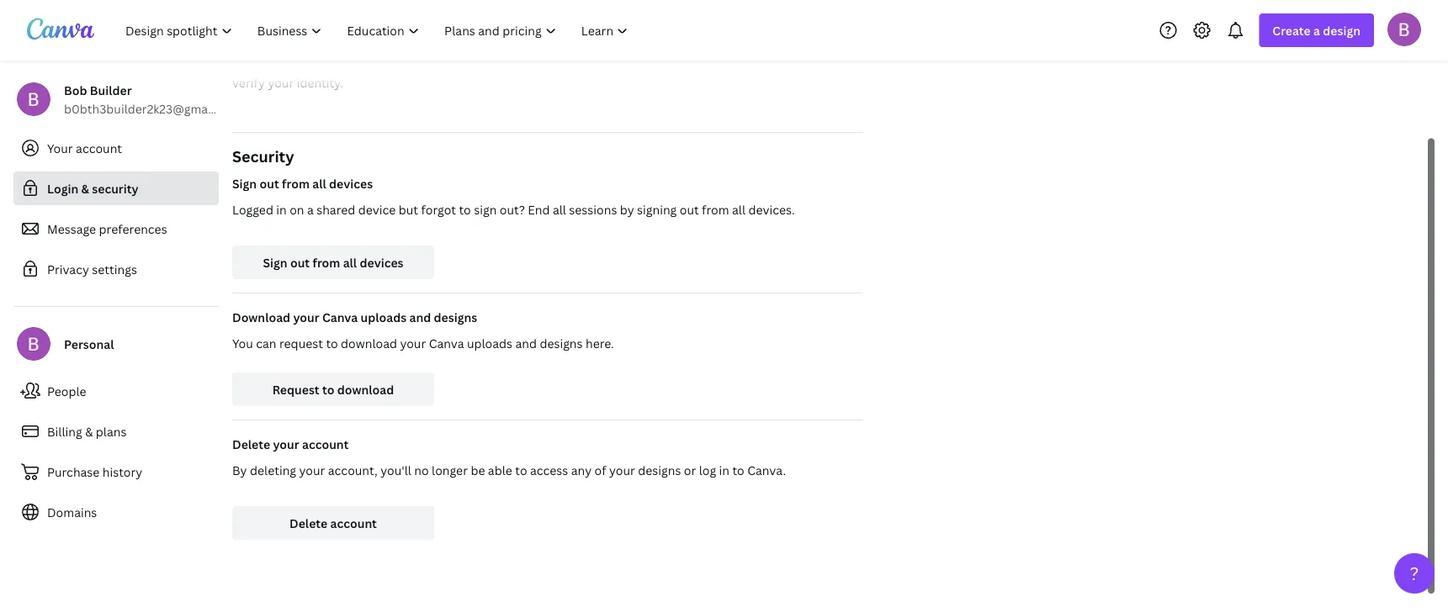 Task type: vqa. For each thing, say whether or not it's contained in the screenshot.
the left our
no



Task type: describe. For each thing, give the bounding box(es) containing it.
we
[[804, 56, 820, 72]]

password
[[283, 56, 337, 72]]

purchase
[[47, 464, 100, 480]]

billing & plans
[[47, 424, 127, 440]]

2 horizontal spatial from
[[702, 202, 730, 218]]

your
[[47, 140, 73, 156]]

account right your
[[76, 140, 122, 156]]

login & security link
[[13, 172, 219, 205]]

first
[[474, 56, 497, 72]]

your account link
[[13, 131, 219, 165]]

0 horizontal spatial can
[[256, 335, 277, 351]]

plans
[[96, 424, 127, 440]]

of
[[595, 463, 607, 479]]

request
[[273, 382, 320, 398]]

canva.
[[748, 463, 786, 479]]

your down the download your canva uploads and designs
[[400, 335, 426, 351]]

but
[[399, 202, 418, 218]]

you can request to download your canva uploads and designs here.
[[232, 335, 614, 351]]

log
[[699, 463, 717, 479]]

0 vertical spatial sign
[[232, 176, 257, 192]]

your up request
[[293, 309, 320, 325]]

sign
[[474, 202, 497, 218]]

your right of
[[609, 463, 635, 479]]

devices inside button
[[360, 255, 404, 271]]

0 vertical spatial uploads
[[361, 309, 407, 325]]

device
[[358, 202, 396, 218]]

?
[[1411, 562, 1420, 586]]

sessions
[[569, 202, 617, 218]]

people link
[[13, 375, 219, 408]]

privacy settings link
[[13, 253, 219, 286]]

time,
[[500, 56, 529, 72]]

builder
[[90, 82, 132, 98]]

message preferences link
[[13, 212, 219, 246]]

out?
[[500, 202, 525, 218]]

or
[[684, 463, 696, 479]]

0 vertical spatial devices
[[329, 176, 373, 192]]

request
[[279, 335, 323, 351]]

& for login
[[81, 181, 89, 197]]

delete for delete account
[[290, 516, 328, 532]]

use
[[624, 56, 644, 72]]

identity.
[[297, 75, 343, 90]]

settings
[[92, 261, 137, 277]]

0 vertical spatial in
[[276, 202, 287, 218]]

1 vertical spatial out
[[680, 202, 699, 218]]

billing & plans link
[[13, 415, 219, 449]]

all left devices.
[[732, 202, 746, 218]]

able
[[488, 463, 513, 479]]

so
[[788, 56, 801, 72]]

login
[[47, 181, 79, 197]]

privacy settings
[[47, 261, 137, 277]]

people
[[47, 383, 86, 399]]

0 vertical spatial from
[[282, 176, 310, 192]]

your down delete your account
[[299, 463, 325, 479]]

longer
[[432, 463, 468, 479]]

1 vertical spatial designs
[[540, 335, 583, 351]]

0 horizontal spatial designs
[[434, 309, 478, 325]]

to inside button
[[322, 382, 335, 398]]

message preferences
[[47, 221, 167, 237]]

request to download
[[273, 382, 394, 398]]

bob
[[64, 82, 87, 98]]

sign inside button
[[263, 255, 288, 271]]

2 vertical spatial a
[[307, 202, 314, 218]]

so we can verify your identity.
[[232, 56, 843, 90]]

purchase history link
[[13, 455, 219, 489]]

privacy
[[47, 261, 89, 277]]

create a design button
[[1260, 13, 1375, 47]]

bob builder b0bth3builder2k23@gmail.com
[[64, 82, 242, 117]]

by
[[232, 463, 247, 479]]

create
[[1273, 22, 1311, 38]]

need
[[578, 56, 606, 72]]

can inside so we can verify your identity.
[[823, 56, 843, 72]]

create a design
[[1273, 22, 1361, 38]]

here.
[[586, 335, 614, 351]]

1 vertical spatial canva
[[429, 335, 464, 351]]

design
[[1324, 22, 1361, 38]]

devices.
[[749, 202, 795, 218]]

deleting
[[250, 463, 296, 479]]

delete for delete your account
[[232, 437, 270, 452]]

security
[[92, 181, 139, 197]]

to
[[232, 56, 246, 72]]

account,
[[328, 463, 378, 479]]

delete account
[[290, 516, 377, 532]]



Task type: locate. For each thing, give the bounding box(es) containing it.
any
[[571, 463, 592, 479]]

1 horizontal spatial designs
[[540, 335, 583, 351]]

1 horizontal spatial from
[[313, 255, 340, 271]]

you
[[532, 56, 553, 72]]

a right "on"
[[307, 202, 314, 218]]

2 vertical spatial from
[[313, 255, 340, 271]]

devices down the device
[[360, 255, 404, 271]]

account inside button
[[330, 516, 377, 532]]

0 vertical spatial a
[[1314, 22, 1321, 38]]

download
[[232, 309, 291, 325]]

delete your account
[[232, 437, 349, 452]]

you'll
[[381, 463, 412, 479]]

personal
[[64, 336, 114, 352]]

0 horizontal spatial the
[[453, 56, 472, 72]]

download right request
[[337, 382, 394, 398]]

and
[[410, 309, 431, 325], [516, 335, 537, 351]]

no
[[414, 463, 429, 479]]

& inside billing & plans link
[[85, 424, 93, 440]]

from inside button
[[313, 255, 340, 271]]

end
[[528, 202, 550, 218]]

1 horizontal spatial uploads
[[467, 335, 513, 351]]

out
[[260, 176, 279, 192], [680, 202, 699, 218], [290, 255, 310, 271]]

0 vertical spatial can
[[823, 56, 843, 72]]

2 horizontal spatial a
[[1314, 22, 1321, 38]]

& inside the login & security link
[[81, 181, 89, 197]]

out inside sign out from all devices button
[[290, 255, 310, 271]]

your inside so we can verify your identity.
[[268, 75, 294, 90]]

0 horizontal spatial uploads
[[361, 309, 407, 325]]

in left "on"
[[276, 202, 287, 218]]

sign out from all devices
[[232, 176, 373, 192], [263, 255, 404, 271]]

sign out from all devices button
[[232, 246, 434, 279]]

the right the for
[[453, 56, 472, 72]]

sign up download
[[263, 255, 288, 271]]

& right login
[[81, 181, 89, 197]]

domains link
[[13, 496, 219, 530]]

can
[[823, 56, 843, 72], [256, 335, 277, 351]]

you
[[232, 335, 253, 351]]

designs left or
[[638, 463, 681, 479]]

in right the log
[[719, 463, 730, 479]]

a right add
[[273, 56, 280, 72]]

add
[[249, 56, 270, 72]]

and up you can request to download your canva uploads and designs here.
[[410, 309, 431, 325]]

sign out from all devices inside button
[[263, 255, 404, 271]]

the right use
[[647, 56, 666, 72]]

access
[[530, 463, 569, 479]]

0 vertical spatial designs
[[434, 309, 478, 325]]

&
[[81, 181, 89, 197], [85, 424, 93, 440]]

1 vertical spatial &
[[85, 424, 93, 440]]

the
[[453, 56, 472, 72], [647, 56, 666, 72]]

1 horizontal spatial canva
[[429, 335, 464, 351]]

1 horizontal spatial the
[[647, 56, 666, 72]]

all up shared
[[313, 176, 326, 192]]

delete up the by
[[232, 437, 270, 452]]

designs left here.
[[540, 335, 583, 351]]

1 vertical spatial a
[[273, 56, 280, 72]]

delete
[[232, 437, 270, 452], [290, 516, 328, 532]]

account left the for
[[384, 56, 430, 72]]

your down top level navigation element on the top of page
[[355, 56, 381, 72]]

b0bth3builder2k23@gmail.com
[[64, 101, 242, 117]]

1 vertical spatial download
[[337, 382, 394, 398]]

all down shared
[[343, 255, 357, 271]]

& left plans
[[85, 424, 93, 440]]

delete inside button
[[290, 516, 328, 532]]

billing
[[47, 424, 82, 440]]

from left devices.
[[702, 202, 730, 218]]

designs up you can request to download your canva uploads and designs here.
[[434, 309, 478, 325]]

signing
[[637, 202, 677, 218]]

and left here.
[[516, 335, 537, 351]]

history
[[103, 464, 143, 480]]

0 horizontal spatial canva
[[322, 309, 358, 325]]

from down shared
[[313, 255, 340, 271]]

0 vertical spatial and
[[410, 309, 431, 325]]

1 horizontal spatial in
[[719, 463, 730, 479]]

a left design
[[1314, 22, 1321, 38]]

? button
[[1395, 554, 1435, 594]]

out down security
[[260, 176, 279, 192]]

1 vertical spatial in
[[719, 463, 730, 479]]

1 vertical spatial and
[[516, 335, 537, 351]]

security
[[232, 146, 294, 167]]

can right you
[[256, 335, 277, 351]]

account
[[384, 56, 430, 72], [76, 140, 122, 156], [302, 437, 349, 452], [330, 516, 377, 532]]

download your canva uploads and designs
[[232, 309, 478, 325]]

1 vertical spatial can
[[256, 335, 277, 351]]

uploads
[[361, 309, 407, 325], [467, 335, 513, 351]]

all
[[313, 176, 326, 192], [553, 202, 567, 218], [732, 202, 746, 218], [343, 255, 357, 271]]

top level navigation element
[[114, 13, 643, 47]]

1 vertical spatial sign
[[263, 255, 288, 271]]

1 horizontal spatial sign
[[263, 255, 288, 271]]

1 horizontal spatial out
[[290, 255, 310, 271]]

devices
[[329, 176, 373, 192], [360, 255, 404, 271]]

a inside dropdown button
[[1314, 22, 1321, 38]]

will
[[556, 56, 575, 72]]

1 vertical spatial uploads
[[467, 335, 513, 351]]

shared
[[317, 202, 356, 218]]

sign out from all devices up "on"
[[232, 176, 373, 192]]

1 vertical spatial devices
[[360, 255, 404, 271]]

login & security
[[47, 181, 139, 197]]

can right we
[[823, 56, 843, 72]]

delete down deleting
[[290, 516, 328, 532]]

1 the from the left
[[453, 56, 472, 72]]

1 horizontal spatial a
[[307, 202, 314, 218]]

0 horizontal spatial delete
[[232, 437, 270, 452]]

0 horizontal spatial in
[[276, 202, 287, 218]]

sign up logged
[[232, 176, 257, 192]]

devices up shared
[[329, 176, 373, 192]]

account up account,
[[302, 437, 349, 452]]

out right signing
[[680, 202, 699, 218]]

0 vertical spatial sign out from all devices
[[232, 176, 373, 192]]

forgot
[[421, 202, 456, 218]]

to
[[340, 56, 352, 72], [609, 56, 621, 72], [459, 202, 471, 218], [326, 335, 338, 351], [322, 382, 335, 398], [515, 463, 527, 479], [733, 463, 745, 479]]

all right end
[[553, 202, 567, 218]]

1 vertical spatial delete
[[290, 516, 328, 532]]

0 vertical spatial canva
[[322, 309, 358, 325]]

purchase history
[[47, 464, 143, 480]]

0 horizontal spatial sign
[[232, 176, 257, 192]]

account down account,
[[330, 516, 377, 532]]

delete account button
[[232, 507, 434, 540]]

your down add
[[268, 75, 294, 90]]

logged in on a shared device but forgot to sign out? end all sessions by signing out from all devices.
[[232, 202, 795, 218]]

from up "on"
[[282, 176, 310, 192]]

your
[[355, 56, 381, 72], [268, 75, 294, 90], [293, 309, 320, 325], [400, 335, 426, 351], [273, 437, 299, 452], [299, 463, 325, 479], [609, 463, 635, 479]]

2 vertical spatial designs
[[638, 463, 681, 479]]

1 vertical spatial from
[[702, 202, 730, 218]]

on
[[290, 202, 304, 218]]

0 vertical spatial out
[[260, 176, 279, 192]]

2 the from the left
[[647, 56, 666, 72]]

download down the download your canva uploads and designs
[[341, 335, 397, 351]]

1 vertical spatial sign out from all devices
[[263, 255, 404, 271]]

2 horizontal spatial out
[[680, 202, 699, 218]]

domains
[[47, 505, 97, 521]]

2 vertical spatial out
[[290, 255, 310, 271]]

designs
[[434, 309, 478, 325], [540, 335, 583, 351], [638, 463, 681, 479]]

0 horizontal spatial and
[[410, 309, 431, 325]]

0 horizontal spatial from
[[282, 176, 310, 192]]

2 horizontal spatial designs
[[638, 463, 681, 479]]

preferences
[[99, 221, 167, 237]]

0 vertical spatial delete
[[232, 437, 270, 452]]

request to download button
[[232, 373, 434, 407]]

by
[[620, 202, 634, 218]]

download
[[341, 335, 397, 351], [337, 382, 394, 398]]

1 horizontal spatial and
[[516, 335, 537, 351]]

to add a password to your account for the first time, you will need to use the
[[232, 56, 669, 72]]

0 horizontal spatial a
[[273, 56, 280, 72]]

by deleting your account, you'll no longer be able to access any of your designs or log in to canva.
[[232, 463, 786, 479]]

sign out from all devices down shared
[[263, 255, 404, 271]]

0 vertical spatial &
[[81, 181, 89, 197]]

download inside button
[[337, 382, 394, 398]]

out down "on"
[[290, 255, 310, 271]]

logged
[[232, 202, 274, 218]]

message
[[47, 221, 96, 237]]

your account
[[47, 140, 122, 156]]

1 horizontal spatial can
[[823, 56, 843, 72]]

0 vertical spatial download
[[341, 335, 397, 351]]

verify
[[232, 75, 265, 90]]

bob builder image
[[1388, 12, 1422, 46]]

& for billing
[[85, 424, 93, 440]]

1 horizontal spatial delete
[[290, 516, 328, 532]]

your up deleting
[[273, 437, 299, 452]]

be
[[471, 463, 485, 479]]

for
[[433, 56, 450, 72]]

all inside button
[[343, 255, 357, 271]]

a
[[1314, 22, 1321, 38], [273, 56, 280, 72], [307, 202, 314, 218]]

0 horizontal spatial out
[[260, 176, 279, 192]]



